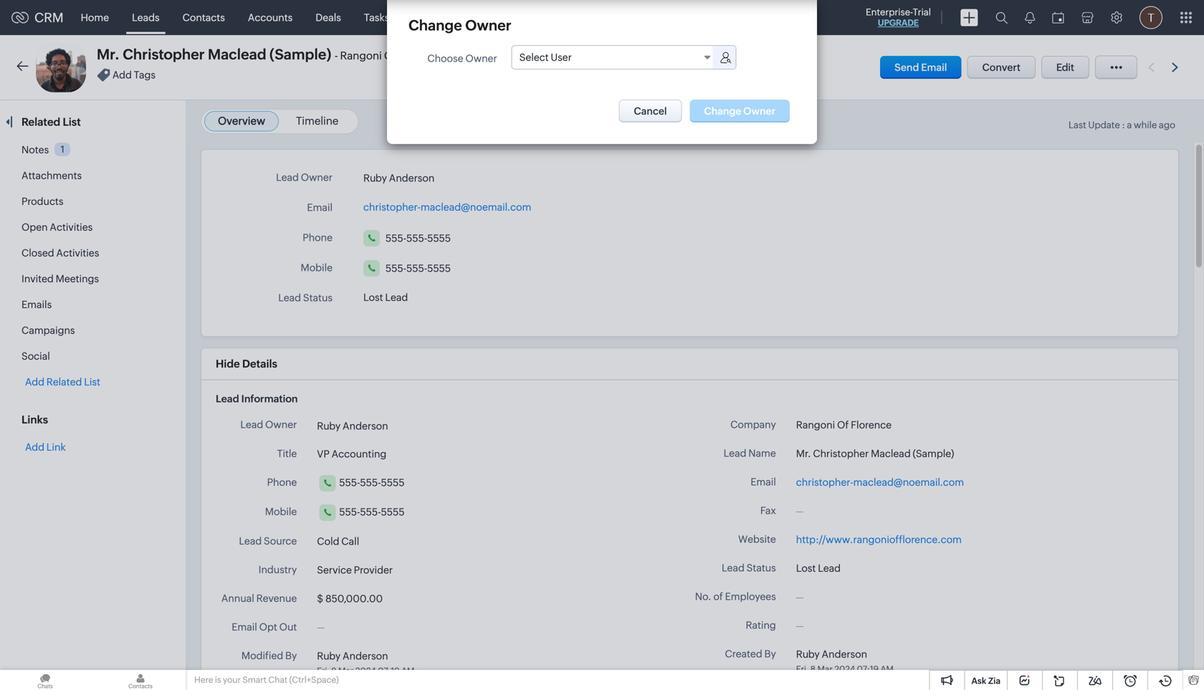 Task type: describe. For each thing, give the bounding box(es) containing it.
hide details link
[[216, 358, 277, 370]]

convert button
[[967, 56, 1036, 79]]

no.
[[695, 591, 712, 603]]

(ctrl+space)
[[289, 675, 339, 685]]

rangoni inside mr. christopher maclead (sample) - rangoni of florence
[[340, 49, 382, 62]]

attachments link
[[22, 170, 82, 181]]

am for service provider
[[401, 666, 415, 676]]

add for related list
[[25, 442, 44, 453]]

0 horizontal spatial christopher-maclead@noemail.com
[[363, 201, 531, 213]]

enterprise-trial upgrade
[[866, 7, 931, 28]]

edit button
[[1042, 56, 1090, 79]]

8 for modified by
[[331, 666, 337, 676]]

1 horizontal spatial lost
[[796, 563, 816, 574]]

contacts
[[183, 12, 225, 23]]

0 horizontal spatial lost lead
[[363, 292, 408, 303]]

1 horizontal spatial christopher-maclead@noemail.com
[[796, 477, 964, 488]]

service provider
[[317, 564, 393, 576]]

ago
[[1159, 120, 1176, 130]]

1 horizontal spatial lost lead
[[796, 563, 841, 574]]

choose owner
[[427, 53, 497, 64]]

accounting
[[332, 448, 387, 460]]

website
[[738, 534, 776, 545]]

leads link
[[121, 0, 171, 35]]

of
[[714, 591, 723, 603]]

overview
[[218, 115, 265, 127]]

signals element
[[1017, 0, 1044, 35]]

christopher for mr. christopher maclead (sample) - rangoni of florence
[[123, 46, 205, 63]]

0 vertical spatial lost
[[363, 292, 383, 303]]

send email button
[[880, 56, 962, 79]]

0 horizontal spatial products link
[[22, 196, 63, 207]]

send
[[895, 62, 919, 73]]

mobile for status
[[301, 262, 333, 273]]

Select User field
[[512, 46, 716, 69]]

analytics
[[584, 12, 626, 23]]

1 horizontal spatial of
[[837, 419, 849, 431]]

accounts
[[248, 12, 293, 23]]

closed activities
[[22, 247, 99, 259]]

ask zia
[[972, 676, 1001, 686]]

send email
[[895, 62, 947, 73]]

mr. christopher maclead (sample)
[[796, 448, 954, 460]]

1 vertical spatial status
[[747, 562, 776, 574]]

email opt out
[[232, 621, 297, 633]]

add tags
[[112, 69, 156, 81]]

signals image
[[1025, 11, 1035, 24]]

logo image
[[11, 12, 29, 23]]

title
[[277, 448, 297, 459]]

edit
[[1057, 62, 1075, 73]]

next record image
[[1172, 63, 1181, 72]]

your
[[223, 675, 241, 685]]

emails link
[[22, 299, 52, 310]]

attachments
[[22, 170, 82, 181]]

out
[[279, 621, 297, 633]]

meetings inside "link"
[[412, 12, 456, 23]]

smart
[[243, 675, 267, 685]]

calendar image
[[1052, 12, 1065, 23]]

create menu element
[[952, 0, 987, 35]]

lead information
[[216, 393, 298, 405]]

social link
[[22, 351, 50, 362]]

mr. for mr. christopher maclead (sample)
[[796, 448, 811, 460]]

1
[[61, 144, 64, 155]]

1 vertical spatial lead status
[[722, 562, 776, 574]]

link
[[46, 442, 66, 453]]

enterprise-
[[866, 7, 913, 18]]

owner down information on the left bottom
[[265, 419, 297, 430]]

name
[[749, 448, 776, 459]]

chat
[[268, 675, 288, 685]]

1 horizontal spatial products
[[649, 12, 691, 23]]

emails
[[22, 299, 52, 310]]

1 vertical spatial florence
[[851, 419, 892, 431]]

tags
[[134, 69, 156, 81]]

add for mr. christopher maclead (sample)
[[112, 69, 132, 81]]

lead owner for title
[[240, 419, 297, 430]]

campaigns
[[22, 325, 75, 336]]

2024 for created by
[[835, 665, 855, 674]]

phone for email
[[303, 232, 333, 243]]

search element
[[987, 0, 1017, 35]]

1 horizontal spatial products link
[[638, 0, 703, 35]]

notes link
[[22, 144, 49, 156]]

open activities link
[[22, 222, 93, 233]]

maclead for mr. christopher maclead (sample) - rangoni of florence
[[208, 46, 266, 63]]

change
[[409, 17, 462, 34]]

owner down 'timeline'
[[301, 172, 333, 183]]

(sample) for mr. christopher maclead (sample) - rangoni of florence
[[270, 46, 332, 63]]

reports
[[524, 12, 561, 23]]

0 vertical spatial related
[[22, 116, 60, 128]]

last update : a while ago
[[1069, 120, 1176, 130]]

hide details
[[216, 358, 277, 370]]

activities for open activities
[[50, 222, 93, 233]]

:
[[1122, 120, 1125, 130]]

choose
[[427, 53, 463, 64]]

mar for modified by
[[338, 666, 354, 676]]

modified
[[241, 650, 283, 662]]

convert
[[982, 62, 1021, 73]]

email inside button
[[921, 62, 947, 73]]

update
[[1088, 120, 1120, 130]]

analytics link
[[572, 0, 638, 35]]

deals link
[[304, 0, 353, 35]]

owner up choose owner
[[465, 17, 512, 34]]

annual
[[221, 593, 254, 604]]

projects link
[[703, 0, 763, 35]]

lead owner for email
[[276, 172, 333, 183]]

850,000.00
[[325, 593, 383, 605]]

crm
[[34, 10, 64, 25]]

accounts link
[[236, 0, 304, 35]]

-
[[335, 49, 338, 62]]

8 for created by
[[811, 665, 816, 674]]

campaigns link
[[22, 325, 75, 336]]

created
[[725, 648, 763, 660]]

1 vertical spatial ruby anderson
[[317, 420, 388, 432]]

opt
[[259, 621, 277, 633]]

owner right choose
[[466, 53, 497, 64]]

created by
[[725, 648, 776, 660]]

0 vertical spatial christopher-maclead@noemail.com link
[[363, 197, 531, 213]]

1 vertical spatial christopher-maclead@noemail.com link
[[796, 475, 964, 490]]

lead source
[[239, 535, 297, 547]]

notes
[[22, 144, 49, 156]]

last
[[1069, 120, 1087, 130]]

select
[[519, 52, 549, 63]]

1 horizontal spatial maclead@noemail.com
[[854, 477, 964, 488]]

timeline
[[296, 115, 339, 127]]

employees
[[725, 591, 776, 603]]



Task type: vqa. For each thing, say whether or not it's contained in the screenshot.
the "$" for Budgeted Cost
no



Task type: locate. For each thing, give the bounding box(es) containing it.
rangoni of florence
[[796, 419, 892, 431]]

None button
[[619, 100, 682, 123]]

overview link
[[218, 115, 265, 127]]

0 horizontal spatial florence
[[399, 49, 443, 62]]

0 horizontal spatial 8
[[331, 666, 337, 676]]

products
[[649, 12, 691, 23], [22, 196, 63, 207]]

add link
[[25, 442, 66, 453]]

0 vertical spatial lead status
[[278, 292, 333, 304]]

0 vertical spatial meetings
[[412, 12, 456, 23]]

1 vertical spatial add
[[25, 376, 44, 388]]

activities for closed activities
[[56, 247, 99, 259]]

0 horizontal spatial maclead@noemail.com
[[421, 201, 531, 213]]

1 vertical spatial related
[[46, 376, 82, 388]]

revenue
[[256, 593, 297, 604]]

mobile
[[301, 262, 333, 273], [265, 506, 297, 517]]

fri, for created by
[[796, 665, 809, 674]]

0 vertical spatial maclead@noemail.com
[[421, 201, 531, 213]]

service
[[317, 564, 352, 576]]

1 vertical spatial phone
[[267, 477, 297, 488]]

anderson
[[389, 172, 435, 184], [343, 420, 388, 432], [822, 649, 867, 660], [343, 650, 388, 662]]

here
[[194, 675, 213, 685]]

1 horizontal spatial christopher-maclead@noemail.com link
[[796, 475, 964, 490]]

0 vertical spatial maclead
[[208, 46, 266, 63]]

closed
[[22, 247, 54, 259]]

upgrade
[[878, 18, 919, 28]]

lead owner down information on the left bottom
[[240, 419, 297, 430]]

0 vertical spatial phone
[[303, 232, 333, 243]]

here is your smart chat (ctrl+space)
[[194, 675, 339, 685]]

products left projects
[[649, 12, 691, 23]]

1 vertical spatial mobile
[[265, 506, 297, 517]]

1 horizontal spatial christopher-
[[796, 477, 854, 488]]

0 vertical spatial mobile
[[301, 262, 333, 273]]

add
[[112, 69, 132, 81], [25, 376, 44, 388], [25, 442, 44, 453]]

1 horizontal spatial 8
[[811, 665, 816, 674]]

source
[[264, 535, 297, 547]]

555-
[[386, 233, 406, 244], [406, 233, 427, 244], [386, 263, 406, 274], [406, 263, 427, 274], [339, 477, 360, 488], [360, 477, 381, 488], [339, 506, 360, 518], [360, 506, 381, 518]]

deals
[[316, 12, 341, 23]]

(sample) for mr. christopher maclead (sample)
[[913, 448, 954, 460]]

rangoni right '-'
[[340, 49, 382, 62]]

0 vertical spatial add
[[112, 69, 132, 81]]

1 vertical spatial products link
[[22, 196, 63, 207]]

am for lost lead
[[881, 665, 894, 674]]

florence up mr. christopher maclead (sample)
[[851, 419, 892, 431]]

company
[[731, 419, 776, 430]]

1 horizontal spatial christopher
[[813, 448, 869, 460]]

activities
[[50, 222, 93, 233], [56, 247, 99, 259]]

1 horizontal spatial 2024
[[835, 665, 855, 674]]

1 horizontal spatial (sample)
[[913, 448, 954, 460]]

annual revenue
[[221, 593, 297, 604]]

related down "social" link
[[46, 376, 82, 388]]

fri, for modified by
[[317, 666, 330, 676]]

0 horizontal spatial ruby anderson fri, 8 mar 2024 07:19 am
[[317, 650, 415, 676]]

1 horizontal spatial ruby anderson fri, 8 mar 2024 07:19 am
[[796, 649, 894, 674]]

1 horizontal spatial maclead
[[871, 448, 911, 460]]

home
[[81, 12, 109, 23]]

while
[[1134, 120, 1157, 130]]

07:19
[[857, 665, 879, 674], [378, 666, 400, 676]]

mobile for source
[[265, 506, 297, 517]]

lead name
[[724, 448, 776, 459]]

related
[[22, 116, 60, 128], [46, 376, 82, 388]]

phone
[[303, 232, 333, 243], [267, 477, 297, 488]]

projects
[[714, 12, 752, 23]]

rangoni
[[340, 49, 382, 62], [796, 419, 835, 431]]

create menu image
[[961, 9, 979, 26]]

0 horizontal spatial by
[[285, 650, 297, 662]]

0 vertical spatial rangoni
[[340, 49, 382, 62]]

mr. up the add tags
[[97, 46, 120, 63]]

by for modified by
[[285, 650, 297, 662]]

http://www.rangoniofflorence.com link
[[796, 534, 962, 546]]

by right created
[[765, 648, 776, 660]]

1 horizontal spatial meetings
[[412, 12, 456, 23]]

ruby anderson fri, 8 mar 2024 07:19 am for created by
[[796, 649, 894, 674]]

0 vertical spatial list
[[63, 116, 81, 128]]

details
[[242, 358, 277, 370]]

1 horizontal spatial mobile
[[301, 262, 333, 273]]

change owner
[[409, 17, 512, 34]]

contacts image
[[95, 670, 186, 690]]

1 horizontal spatial rangoni
[[796, 419, 835, 431]]

0 horizontal spatial christopher-
[[363, 201, 421, 213]]

of down tasks link
[[384, 49, 397, 62]]

christopher-maclead@noemail.com link
[[363, 197, 531, 213], [796, 475, 964, 490]]

calls link
[[467, 0, 513, 35]]

is
[[215, 675, 221, 685]]

0 vertical spatial products
[[649, 12, 691, 23]]

of inside mr. christopher maclead (sample) - rangoni of florence
[[384, 49, 397, 62]]

1 vertical spatial meetings
[[56, 273, 99, 285]]

timeline link
[[296, 115, 339, 127]]

0 horizontal spatial am
[[401, 666, 415, 676]]

2024 for modified by
[[355, 666, 376, 676]]

ruby anderson
[[363, 172, 435, 184], [317, 420, 388, 432]]

industry
[[259, 564, 297, 576]]

information
[[241, 393, 298, 405]]

0 vertical spatial of
[[384, 49, 397, 62]]

ruby anderson fri, 8 mar 2024 07:19 am for modified by
[[317, 650, 415, 676]]

invited
[[22, 273, 54, 285]]

crm link
[[11, 10, 64, 25]]

0 vertical spatial lead owner
[[276, 172, 333, 183]]

0 horizontal spatial phone
[[267, 477, 297, 488]]

open
[[22, 222, 48, 233]]

closed activities link
[[22, 247, 99, 259]]

products link
[[638, 0, 703, 35], [22, 196, 63, 207]]

8
[[811, 665, 816, 674], [331, 666, 337, 676]]

rating
[[746, 620, 776, 631]]

0 vertical spatial activities
[[50, 222, 93, 233]]

contacts link
[[171, 0, 236, 35]]

related up notes link
[[22, 116, 60, 128]]

5555
[[427, 233, 451, 244], [427, 263, 451, 274], [381, 477, 405, 488], [381, 506, 405, 518]]

1 horizontal spatial fri,
[[796, 665, 809, 674]]

1 horizontal spatial status
[[747, 562, 776, 574]]

1 vertical spatial lost
[[796, 563, 816, 574]]

of up mr. christopher maclead (sample)
[[837, 419, 849, 431]]

1 horizontal spatial 07:19
[[857, 665, 879, 674]]

ruby
[[363, 172, 387, 184], [317, 420, 341, 432], [796, 649, 820, 660], [317, 650, 341, 662]]

1 horizontal spatial phone
[[303, 232, 333, 243]]

provider
[[354, 564, 393, 576]]

florence down the change
[[399, 49, 443, 62]]

christopher
[[123, 46, 205, 63], [813, 448, 869, 460]]

user
[[551, 52, 572, 63]]

0 horizontal spatial 2024
[[355, 666, 376, 676]]

1 horizontal spatial florence
[[851, 419, 892, 431]]

0 vertical spatial status
[[303, 292, 333, 304]]

07:19 for created by
[[857, 665, 879, 674]]

0 horizontal spatial lead status
[[278, 292, 333, 304]]

1 vertical spatial christopher-maclead@noemail.com
[[796, 477, 964, 488]]

modified by
[[241, 650, 297, 662]]

mr.
[[97, 46, 120, 63], [796, 448, 811, 460]]

rangoni right company
[[796, 419, 835, 431]]

am
[[881, 665, 894, 674], [401, 666, 415, 676]]

0 horizontal spatial meetings
[[56, 273, 99, 285]]

0 horizontal spatial 07:19
[[378, 666, 400, 676]]

add left tags
[[112, 69, 132, 81]]

meetings up choose
[[412, 12, 456, 23]]

$
[[317, 593, 323, 605]]

a
[[1127, 120, 1132, 130]]

mr. for mr. christopher maclead (sample) - rangoni of florence
[[97, 46, 120, 63]]

2 vertical spatial add
[[25, 442, 44, 453]]

activities up closed activities
[[50, 222, 93, 233]]

1 horizontal spatial mar
[[818, 665, 833, 674]]

add down social
[[25, 376, 44, 388]]

1 horizontal spatial am
[[881, 665, 894, 674]]

ask
[[972, 676, 987, 686]]

1 horizontal spatial mr.
[[796, 448, 811, 460]]

1 vertical spatial products
[[22, 196, 63, 207]]

(sample)
[[270, 46, 332, 63], [913, 448, 954, 460]]

tasks link
[[353, 0, 401, 35]]

by up chat
[[285, 650, 297, 662]]

lead owner down 'timeline'
[[276, 172, 333, 183]]

0 horizontal spatial products
[[22, 196, 63, 207]]

1 vertical spatial christopher-
[[796, 477, 854, 488]]

0 vertical spatial christopher-
[[363, 201, 421, 213]]

vp accounting
[[317, 448, 387, 460]]

fax
[[761, 505, 776, 517]]

0 horizontal spatial list
[[63, 116, 81, 128]]

1 vertical spatial mr.
[[796, 448, 811, 460]]

search image
[[996, 11, 1008, 24]]

0 vertical spatial products link
[[638, 0, 703, 35]]

1 vertical spatial activities
[[56, 247, 99, 259]]

products link left projects
[[638, 0, 703, 35]]

maclead for mr. christopher maclead (sample)
[[871, 448, 911, 460]]

2024
[[835, 665, 855, 674], [355, 666, 376, 676]]

0 horizontal spatial mar
[[338, 666, 354, 676]]

cold call
[[317, 536, 359, 547]]

mr. right name
[[796, 448, 811, 460]]

1 vertical spatial lead owner
[[240, 419, 297, 430]]

activities up invited meetings link
[[56, 247, 99, 259]]

1 vertical spatial list
[[84, 376, 100, 388]]

0 vertical spatial ruby anderson
[[363, 172, 435, 184]]

0 horizontal spatial christopher
[[123, 46, 205, 63]]

1 horizontal spatial by
[[765, 648, 776, 660]]

lead
[[276, 172, 299, 183], [385, 292, 408, 303], [278, 292, 301, 304], [216, 393, 239, 405], [240, 419, 263, 430], [724, 448, 747, 459], [239, 535, 262, 547], [722, 562, 745, 574], [818, 563, 841, 574]]

by for created by
[[765, 648, 776, 660]]

christopher up tags
[[123, 46, 205, 63]]

0 horizontal spatial rangoni
[[340, 49, 382, 62]]

christopher for mr. christopher maclead (sample)
[[813, 448, 869, 460]]

open activities
[[22, 222, 93, 233]]

1 horizontal spatial lead status
[[722, 562, 776, 574]]

florence inside mr. christopher maclead (sample) - rangoni of florence
[[399, 49, 443, 62]]

$  850,000.00
[[317, 593, 383, 605]]

social
[[22, 351, 50, 362]]

0 vertical spatial lost lead
[[363, 292, 408, 303]]

select user
[[519, 52, 572, 63]]

0 vertical spatial florence
[[399, 49, 443, 62]]

1 horizontal spatial list
[[84, 376, 100, 388]]

christopher down rangoni of florence
[[813, 448, 869, 460]]

0 horizontal spatial lost
[[363, 292, 383, 303]]

invited meetings
[[22, 273, 99, 285]]

07:19 for modified by
[[378, 666, 400, 676]]

mar for created by
[[818, 665, 833, 674]]

calls
[[479, 12, 501, 23]]

products link up open
[[22, 196, 63, 207]]

call
[[341, 536, 359, 547]]

add left link
[[25, 442, 44, 453]]

1 vertical spatial lost lead
[[796, 563, 841, 574]]

phone for title
[[267, 477, 297, 488]]

1 vertical spatial (sample)
[[913, 448, 954, 460]]

maclead down rangoni of florence
[[871, 448, 911, 460]]

home link
[[69, 0, 121, 35]]

0 vertical spatial christopher-maclead@noemail.com
[[363, 201, 531, 213]]

1 vertical spatial christopher
[[813, 448, 869, 460]]

0 horizontal spatial mobile
[[265, 506, 297, 517]]

0 horizontal spatial (sample)
[[270, 46, 332, 63]]

vp
[[317, 448, 330, 460]]

maclead down accounts link
[[208, 46, 266, 63]]

1 vertical spatial of
[[837, 419, 849, 431]]

meetings down closed activities
[[56, 273, 99, 285]]

1 vertical spatial maclead
[[871, 448, 911, 460]]

0 horizontal spatial status
[[303, 292, 333, 304]]

0 horizontal spatial fri,
[[317, 666, 330, 676]]

florence
[[399, 49, 443, 62], [851, 419, 892, 431]]

chats image
[[0, 670, 90, 690]]

0 vertical spatial (sample)
[[270, 46, 332, 63]]

products up open
[[22, 196, 63, 207]]



